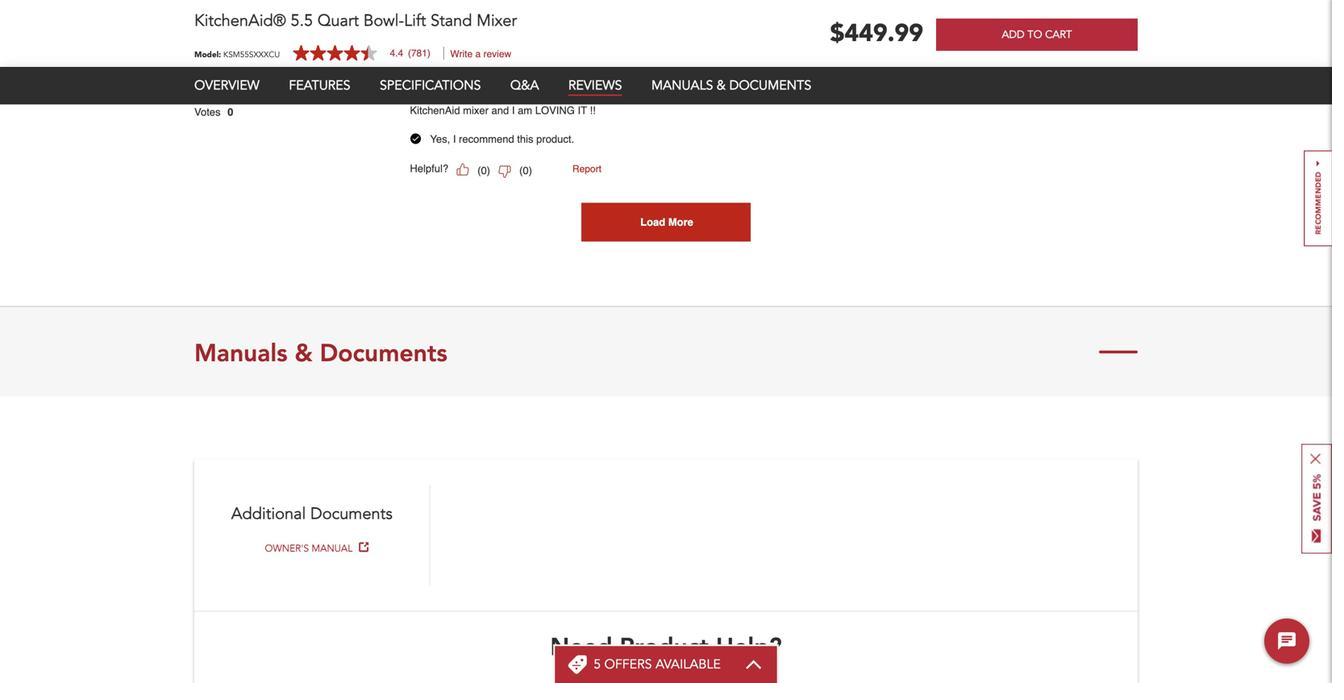 Task type: vqa. For each thing, say whether or not it's contained in the screenshot.
the top A
yes



Task type: describe. For each thing, give the bounding box(es) containing it.
0 horizontal spatial mixer
[[463, 105, 489, 117]]

were
[[888, 89, 911, 101]]

recommend
[[459, 133, 514, 145]]

5.5
[[291, 10, 313, 32]]

2 horizontal spatial christmas
[[950, 89, 998, 101]]

love my new mixer-best christmas gift
[[410, 36, 650, 51]]

review
[[484, 48, 512, 60]]

love
[[410, 36, 440, 51]]

this was a christmas gift from my daughter after my old stand mixer from another brand died while we were making christmas cookie. this is my first kitchenaid mixer and i am loving it !!
[[410, 89, 1103, 117]]

chevron icon image
[[745, 660, 763, 670]]

!!
[[590, 105, 596, 117]]

need product help?
[[550, 630, 782, 662]]

cart
[[1046, 27, 1072, 42]]

$449.99
[[831, 17, 924, 50]]

owner's manual
[[265, 542, 353, 555]]

and
[[492, 105, 509, 117]]

2
[[411, 65, 416, 76]]

daughter
[[571, 89, 612, 101]]

d8c4887f dca8 44a1 801a cfe76c084647 image
[[457, 163, 470, 176]]

model: ksm55sxxxcu
[[194, 49, 280, 60]]

mixer-
[[495, 36, 533, 51]]

2 0 from the left
[[523, 164, 529, 177]]

stand
[[431, 10, 472, 32]]

1 horizontal spatial christmas
[[564, 36, 627, 51]]

overview link
[[194, 77, 260, 94]]

0 vertical spatial gift
[[630, 36, 650, 51]]

model:
[[194, 49, 221, 60]]

ago
[[442, 65, 458, 76]]

4.4
[[390, 48, 403, 59]]

am
[[518, 105, 533, 117]]

loving
[[535, 105, 575, 117]]

another
[[754, 89, 790, 101]]

need
[[550, 630, 613, 662]]

owner's manual link
[[265, 542, 353, 555]]

features
[[289, 77, 351, 94]]

1 0 from the left
[[481, 164, 487, 177]]

6e2d45c3 5453 4298 8f0d 3720663176c5 image
[[499, 165, 511, 178]]

gift inside this was a christmas gift from my daughter after my old stand mixer from another brand died while we were making christmas cookie. this is my first kitchenaid mixer and i am loving it !!
[[513, 89, 527, 101]]

kitchenaid® 5.5 quart bowl-lift stand mixer
[[194, 10, 517, 32]]

2 vertical spatial documents
[[310, 503, 393, 525]]

my left old
[[639, 89, 653, 101]]

1 ) from the left
[[487, 164, 490, 177]]

write a review
[[450, 48, 512, 60]]

2 ( from the left
[[520, 164, 523, 177]]

manuals & documents link
[[652, 77, 812, 94]]

q&a
[[511, 77, 539, 94]]

heading containing 5
[[594, 656, 721, 674]]

additional documents
[[231, 503, 393, 525]]

stand
[[673, 89, 699, 101]]

0 horizontal spatial christmas
[[463, 89, 510, 101]]

brand
[[792, 89, 819, 101]]

i inside this was a christmas gift from my daughter after my old stand mixer from another brand died while we were making christmas cookie. this is my first kitchenaid mixer and i am loving it !!
[[512, 105, 515, 117]]

load more button
[[582, 203, 751, 242]]

2 ) from the left
[[529, 164, 532, 177]]

new
[[466, 36, 491, 51]]

product
[[620, 630, 709, 662]]

making
[[914, 89, 947, 101]]

overview
[[194, 77, 260, 94]]

mixer
[[477, 10, 517, 32]]

write a review button
[[450, 48, 512, 60]]

report
[[573, 163, 602, 175]]

yes, i recommend this product.
[[430, 133, 574, 145]]

recommendations image
[[1304, 150, 1333, 246]]

add
[[1002, 27, 1025, 42]]

report button
[[573, 159, 602, 179]]

0 horizontal spatial manuals
[[194, 336, 288, 368]]

0 vertical spatial documents
[[730, 77, 812, 94]]

load
[[641, 216, 666, 228]]

ksm55sxxxcu
[[223, 49, 280, 60]]

1 horizontal spatial &
[[717, 77, 726, 94]]

reviews link
[[569, 77, 622, 96]]

is
[[1059, 89, 1067, 101]]

a inside this was a christmas gift from my daughter after my old stand mixer from another brand died while we were making christmas cookie. this is my first kitchenaid mixer and i am loving it !!
[[454, 89, 460, 101]]

this
[[517, 133, 534, 145]]

1 from from the left
[[530, 89, 551, 101]]



Task type: locate. For each thing, give the bounding box(es) containing it.
0 vertical spatial a
[[476, 48, 481, 60]]

1 horizontal spatial i
[[512, 105, 515, 117]]

1 vertical spatial documents
[[320, 336, 448, 368]]

(
[[478, 164, 481, 177], [520, 164, 523, 177]]

manuals & documents
[[652, 77, 812, 94], [194, 336, 448, 368]]

1 vertical spatial a
[[454, 89, 460, 101]]

load more
[[641, 216, 694, 228]]

0 horizontal spatial from
[[530, 89, 551, 101]]

1 horizontal spatial gift
[[630, 36, 650, 51]]

i
[[512, 105, 515, 117], [453, 133, 456, 145]]

my up loving
[[554, 89, 568, 101]]

died
[[822, 89, 842, 101]]

mixer right stand
[[702, 89, 727, 101]]

( right 6e2d45c3 5453 4298 8f0d 3720663176c5 icon
[[520, 164, 523, 177]]

from
[[530, 89, 551, 101], [730, 89, 751, 101]]

)
[[487, 164, 490, 177], [529, 164, 532, 177]]

1 horizontal spatial (
[[520, 164, 523, 177]]

1 this from the left
[[410, 89, 430, 101]]

quart
[[318, 10, 359, 32]]

helpful?
[[410, 163, 449, 175]]

documents
[[730, 77, 812, 94], [320, 336, 448, 368], [310, 503, 393, 525]]

owner's
[[265, 542, 309, 555]]

1 horizontal spatial ( 0 )
[[520, 164, 532, 177]]

0 vertical spatial manuals & documents
[[652, 77, 812, 94]]

mixer
[[702, 89, 727, 101], [463, 105, 489, 117]]

2 days ago
[[411, 65, 458, 76]]

( 0 )
[[478, 164, 490, 177], [520, 164, 532, 177]]

was
[[433, 89, 451, 101]]

1 vertical spatial &
[[295, 336, 313, 368]]

after
[[615, 89, 636, 101]]

( right d8c4887f dca8 44a1 801a cfe76c084647 icon
[[478, 164, 481, 177]]

close image
[[1311, 454, 1321, 464]]

0 horizontal spatial (
[[478, 164, 481, 177]]

heading
[[594, 656, 721, 674]]

more
[[669, 216, 694, 228]]

1 vertical spatial manuals
[[194, 336, 288, 368]]

christmas up reviews
[[564, 36, 627, 51]]

(781)
[[408, 48, 431, 59]]

1 vertical spatial i
[[453, 133, 456, 145]]

content helpfulness group
[[410, 159, 1130, 179]]

) right 6e2d45c3 5453 4298 8f0d 3720663176c5 icon
[[529, 164, 532, 177]]

old
[[656, 89, 670, 101]]

specifications
[[380, 77, 481, 94]]

lift
[[404, 10, 426, 32]]

4.4 (781)
[[390, 48, 431, 59]]

0 vertical spatial manuals
[[652, 77, 713, 94]]

1 horizontal spatial this
[[1037, 89, 1056, 101]]

0 vertical spatial &
[[717, 77, 726, 94]]

add to cart
[[1002, 27, 1072, 42]]

1 horizontal spatial mixer
[[702, 89, 727, 101]]

1 ( from the left
[[478, 164, 481, 177]]

product.
[[537, 133, 574, 145]]

help?
[[716, 630, 782, 662]]

manuals
[[652, 77, 713, 94], [194, 336, 288, 368]]

0 horizontal spatial manuals & documents
[[194, 336, 448, 368]]

1 horizontal spatial from
[[730, 89, 751, 101]]

from up loving
[[530, 89, 551, 101]]

&
[[717, 77, 726, 94], [295, 336, 313, 368]]

kitchenaid®
[[194, 10, 286, 32]]

0 horizontal spatial 0
[[481, 164, 487, 177]]

gift
[[630, 36, 650, 51], [513, 89, 527, 101]]

0 horizontal spatial ( 0 )
[[478, 164, 490, 177]]

2 ( 0 ) from the left
[[520, 164, 532, 177]]

( 0 ) right 6e2d45c3 5453 4298 8f0d 3720663176c5 icon
[[520, 164, 532, 177]]

mixer left and
[[463, 105, 489, 117]]

0 horizontal spatial )
[[487, 164, 490, 177]]

0 right d8c4887f dca8 44a1 801a cfe76c084647 icon
[[481, 164, 487, 177]]

( 0 ) right d8c4887f dca8 44a1 801a cfe76c084647 icon
[[478, 164, 490, 177]]

first
[[1087, 89, 1103, 101]]

my
[[444, 36, 462, 51], [554, 89, 568, 101], [639, 89, 653, 101], [1070, 89, 1084, 101]]

my right is
[[1070, 89, 1084, 101]]

features link
[[289, 77, 351, 94]]

offers
[[605, 656, 652, 674]]

reviews
[[569, 77, 622, 94]]

1 ( 0 ) from the left
[[478, 164, 490, 177]]

to
[[1028, 27, 1043, 42]]

additional
[[231, 503, 306, 525]]

2 this from the left
[[1037, 89, 1056, 101]]

this up kitchenaid
[[410, 89, 430, 101]]

we
[[872, 89, 885, 101]]

christmas up and
[[463, 89, 510, 101]]

1 horizontal spatial manuals & documents
[[652, 77, 812, 94]]

this left is
[[1037, 89, 1056, 101]]

0 horizontal spatial &
[[295, 336, 313, 368]]

manual
[[312, 542, 353, 555]]

5
[[594, 656, 601, 674]]

christmas left the cookie.
[[950, 89, 998, 101]]

0 right 6e2d45c3 5453 4298 8f0d 3720663176c5 icon
[[523, 164, 529, 177]]

) left 6e2d45c3 5453 4298 8f0d 3720663176c5 icon
[[487, 164, 490, 177]]

while
[[845, 89, 869, 101]]

0 vertical spatial i
[[512, 105, 515, 117]]

1 vertical spatial gift
[[513, 89, 527, 101]]

christmas
[[564, 36, 627, 51], [463, 89, 510, 101], [950, 89, 998, 101]]

i right yes,
[[453, 133, 456, 145]]

specifications link
[[380, 77, 481, 94]]

a right was
[[454, 89, 460, 101]]

1 horizontal spatial 0
[[523, 164, 529, 177]]

2 from from the left
[[730, 89, 751, 101]]

a right write at the left of page
[[476, 48, 481, 60]]

1 horizontal spatial manuals
[[652, 77, 713, 94]]

yes,
[[430, 133, 450, 145]]

0 horizontal spatial gift
[[513, 89, 527, 101]]

promo tag image
[[568, 655, 587, 674]]

from left another
[[730, 89, 751, 101]]

0 vertical spatial mixer
[[702, 89, 727, 101]]

gift up am
[[513, 89, 527, 101]]

1 horizontal spatial a
[[476, 48, 481, 60]]

add to cart button
[[937, 19, 1138, 51]]

i left am
[[512, 105, 515, 117]]

0 horizontal spatial this
[[410, 89, 430, 101]]

0 horizontal spatial i
[[453, 133, 456, 145]]

bowl-
[[364, 10, 404, 32]]

this
[[410, 89, 430, 101], [1037, 89, 1056, 101]]

available
[[656, 656, 721, 674]]

1 horizontal spatial )
[[529, 164, 532, 177]]

q&a link
[[511, 77, 539, 94]]

best
[[533, 36, 560, 51]]

it
[[578, 105, 587, 117]]

a
[[476, 48, 481, 60], [454, 89, 460, 101]]

5 offers available
[[594, 656, 721, 674]]

days
[[419, 65, 439, 76]]

kitchenaid
[[410, 105, 460, 117]]

gift up after
[[630, 36, 650, 51]]

1 vertical spatial mixer
[[463, 105, 489, 117]]

0 horizontal spatial a
[[454, 89, 460, 101]]

1 vertical spatial manuals & documents
[[194, 336, 448, 368]]

write
[[450, 48, 473, 60]]

my down stand
[[444, 36, 462, 51]]

cookie.
[[1000, 89, 1034, 101]]

0
[[481, 164, 487, 177], [523, 164, 529, 177]]



